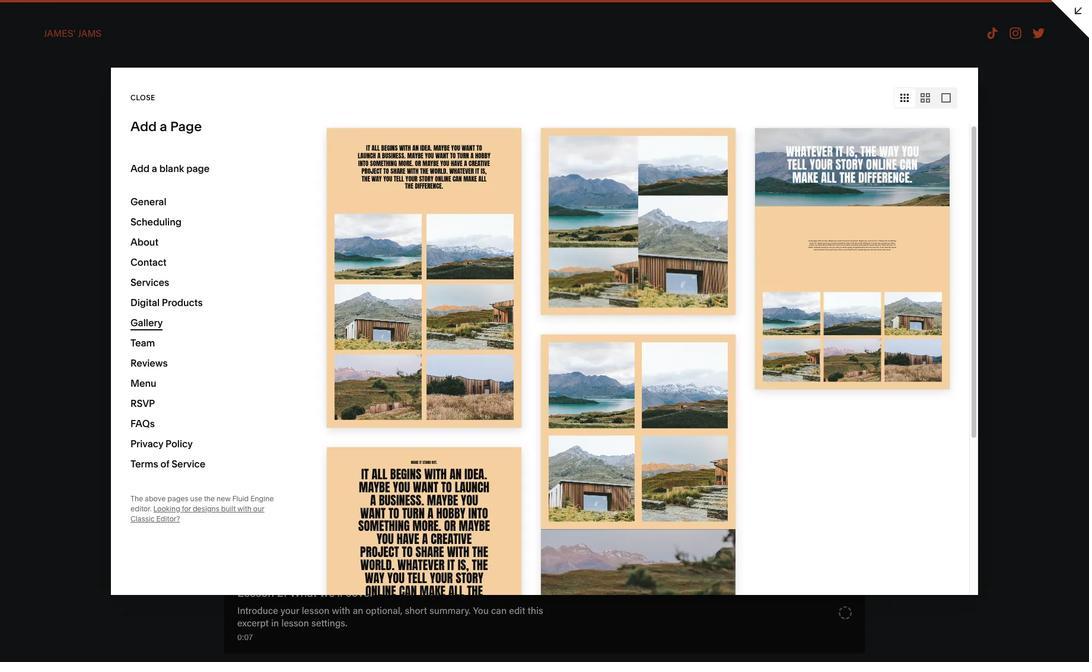 Task type: describe. For each thing, give the bounding box(es) containing it.
them.
[[50, 231, 69, 240]]

become a content expert
[[42, 281, 143, 292]]

learn
[[71, 231, 90, 240]]

main
[[58, 133, 73, 141]]

expert
[[117, 281, 143, 292]]

become
[[42, 281, 75, 292]]

discover
[[20, 231, 48, 240]]

are
[[65, 202, 75, 211]]

home
[[23, 21, 46, 30]]

navigation
[[75, 133, 108, 141]]

disabled
[[148, 202, 177, 211]]

a
[[77, 281, 82, 292]]

public
[[77, 202, 98, 211]]

can
[[132, 221, 145, 230]]

learn more link
[[71, 231, 109, 240]]

in
[[20, 221, 26, 230]]

is
[[110, 133, 115, 141]]

main navigation is empty
[[58, 133, 136, 141]]

or
[[20, 212, 26, 221]]

protected,
[[64, 212, 99, 221]]

add a new page to the "main navigation" group image
[[145, 98, 159, 111]]



Task type: locate. For each thing, give the bounding box(es) containing it.
more
[[92, 231, 109, 240]]

these pages are public unless they're disabled or password-protected, but they don't appear in the navigation. search engines can also discover them.
[[20, 202, 177, 240]]

don't
[[130, 212, 147, 221]]

but
[[101, 212, 112, 221]]

learn more
[[71, 231, 109, 240]]

home button
[[0, 13, 59, 39]]

become a content expert button
[[0, 273, 194, 309]]

content
[[84, 281, 115, 292]]

course introduction
[[42, 255, 121, 265]]

search
[[78, 221, 102, 230]]

pages
[[42, 202, 63, 211]]

also
[[146, 221, 160, 230]]

course introduction button
[[0, 247, 194, 273]]

introduction
[[73, 255, 121, 265]]

these
[[20, 202, 40, 211]]

engines
[[104, 221, 131, 230]]

navigation.
[[40, 221, 77, 230]]

password-
[[28, 212, 64, 221]]

they're
[[123, 202, 146, 211]]

empty
[[116, 133, 136, 141]]

they
[[114, 212, 128, 221]]

the
[[27, 221, 38, 230]]

unless
[[100, 202, 122, 211]]

course
[[42, 255, 71, 265]]

appear
[[149, 212, 173, 221]]



Task type: vqa. For each thing, say whether or not it's contained in the screenshot.
Files at top
no



